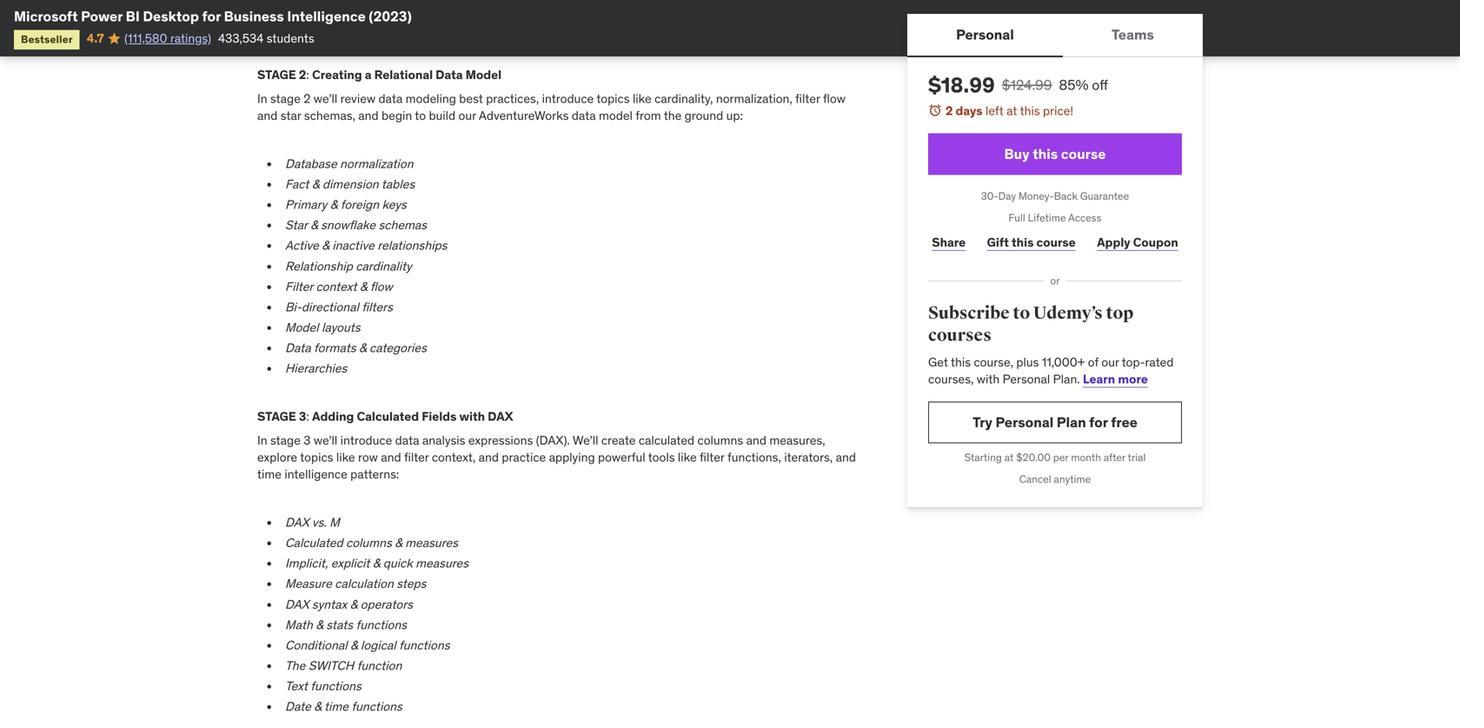 Task type: describe. For each thing, give the bounding box(es) containing it.
0 horizontal spatial filter
[[404, 450, 429, 466]]

plus
[[1017, 354, 1039, 370]]

this down $124.99
[[1020, 103, 1040, 119]]

primary
[[285, 197, 327, 213]]

flow for &
[[370, 279, 393, 295]]

snowflake
[[321, 217, 376, 233]]

steps
[[397, 576, 426, 592]]

tools
[[648, 450, 675, 466]]

intelligence
[[287, 7, 366, 25]]

context
[[316, 279, 357, 295]]

plan.
[[1053, 371, 1080, 387]]

powerful
[[598, 450, 646, 466]]

star
[[281, 108, 301, 124]]

free
[[1111, 414, 1138, 431]]

& down calculation in the left bottom of the page
[[350, 597, 358, 613]]

subscribe to udemy's top courses
[[928, 303, 1134, 347]]

normalization
[[340, 156, 413, 172]]

2 left creating
[[299, 67, 306, 83]]

courses,
[[928, 371, 974, 387]]

model inside 'stage 2 : creating a relational data model in stage 2 we'll review data modeling best practices, introduce topics like cardinality, normalization, filter flow and star schemas, and begin to build our adventureworks data model from the ground up:'
[[466, 67, 502, 83]]

the
[[285, 658, 305, 674]]

& up quick
[[395, 535, 402, 551]]

apply coupon
[[1097, 235, 1178, 250]]

& left stats
[[316, 617, 323, 633]]

subscribe
[[928, 303, 1010, 324]]

with inside get this course, plus 11,000+ of our top-rated courses, with personal plan.
[[977, 371, 1000, 387]]

1 vertical spatial dax
[[285, 515, 309, 531]]

learn
[[1083, 371, 1115, 387]]

0 horizontal spatial like
[[336, 450, 355, 466]]

context,
[[432, 450, 476, 466]]

buy this course button
[[928, 134, 1182, 175]]

courses
[[928, 325, 992, 347]]

filters
[[362, 299, 393, 315]]

(2023)
[[369, 7, 412, 25]]

share
[[932, 235, 966, 250]]

patterns:
[[350, 467, 399, 483]]

and down review
[[358, 108, 379, 124]]

excel
[[341, 19, 370, 35]]

tab list containing personal
[[907, 14, 1203, 57]]

trial
[[1128, 451, 1146, 465]]

and up functions,
[[746, 433, 767, 449]]

introduce inside stage 3 : adding calculated fields with dax in stage 3 we'll introduce data analysis expressions (dax). we'll create calculated columns and measures, explore topics like row and filter context, and practice applying powerful tools like filter functions, iterators, and time intelligence patterns:
[[340, 433, 392, 449]]

data inside database normalization fact & dimension tables primary & foreign keys star & snowflake schemas active & inactive relationships relationship cardinality filter context & flow bi-directional filters model layouts data formats & categories hierarchies
[[285, 340, 311, 356]]

full
[[1009, 211, 1025, 225]]

$18.99
[[928, 72, 995, 98]]

syntax
[[312, 597, 347, 613]]

& left quick
[[373, 556, 380, 572]]

measures,
[[770, 433, 825, 449]]

this for get
[[951, 354, 971, 370]]

importing excel models
[[285, 19, 413, 35]]

filter
[[285, 279, 313, 295]]

gift
[[987, 235, 1009, 250]]

1 vertical spatial data
[[572, 108, 596, 124]]

apply coupon button
[[1094, 225, 1182, 260]]

up:
[[726, 108, 743, 124]]

course for gift this course
[[1037, 235, 1076, 250]]

rated
[[1145, 354, 1174, 370]]

2 days left at this price!
[[946, 103, 1074, 119]]

tables
[[381, 176, 415, 192]]

create
[[601, 433, 636, 449]]

gift this course link
[[983, 225, 1080, 260]]

we'll for 2
[[314, 91, 338, 106]]

flow for filter
[[823, 91, 846, 106]]

dax inside stage 3 : adding calculated fields with dax in stage 3 we'll introduce data analysis expressions (dax). we'll create calculated columns and measures, explore topics like row and filter context, and practice applying powerful tools like filter functions, iterators, and time intelligence patterns:
[[488, 409, 513, 425]]

fields
[[422, 409, 457, 425]]

: for 3
[[306, 409, 309, 425]]

business
[[224, 7, 284, 25]]

modeling
[[406, 91, 456, 106]]

& right formats
[[359, 340, 366, 356]]

personal inside try personal plan for free link
[[996, 414, 1054, 431]]

0 vertical spatial functions
[[356, 617, 407, 633]]

database
[[285, 156, 337, 172]]

power
[[81, 7, 123, 25]]

0 vertical spatial measures
[[405, 535, 458, 551]]

buy
[[1004, 145, 1030, 163]]

$20.00
[[1016, 451, 1051, 465]]

stage for stage 3 : adding calculated fields with dax in stage 3 we'll introduce data analysis expressions (dax). we'll create calculated columns and measures, explore topics like row and filter context, and practice applying powerful tools like filter functions, iterators, and time intelligence patterns:
[[257, 409, 296, 425]]

analysis
[[422, 433, 465, 449]]

in for topics
[[257, 433, 267, 449]]

personal button
[[907, 14, 1063, 56]]

we'll for 3
[[314, 433, 338, 449]]

explore
[[257, 450, 297, 466]]

implicit,
[[285, 556, 328, 572]]

at inside starting at $20.00 per month after trial cancel anytime
[[1005, 451, 1014, 465]]

we'll
[[573, 433, 598, 449]]

& up the filters
[[360, 279, 367, 295]]

filter inside 'stage 2 : creating a relational data model in stage 2 we'll review data modeling best practices, introduce topics like cardinality, normalization, filter flow and star schemas, and begin to build our adventureworks data model from the ground up:'
[[795, 91, 820, 106]]

calculation
[[335, 576, 394, 592]]

relationships
[[377, 238, 447, 254]]

cardinality
[[356, 258, 412, 274]]

1 horizontal spatial for
[[1089, 414, 1108, 431]]

relational
[[374, 67, 433, 83]]

& right fact
[[312, 176, 319, 192]]

apply
[[1097, 235, 1131, 250]]

money-
[[1019, 190, 1054, 203]]

more
[[1118, 371, 1148, 387]]

and left the star
[[257, 108, 278, 124]]

models
[[373, 19, 413, 35]]

after
[[1104, 451, 1126, 465]]

measure
[[285, 576, 332, 592]]

data inside 'stage 2 : creating a relational data model in stage 2 we'll review data modeling best practices, introduce topics like cardinality, normalization, filter flow and star schemas, and begin to build our adventureworks data model from the ground up:'
[[436, 67, 463, 83]]

anytime
[[1054, 473, 1091, 486]]

stage for topics
[[270, 433, 301, 449]]

lifetime
[[1028, 211, 1066, 225]]

stage for and
[[270, 91, 301, 106]]

30-day money-back guarantee full lifetime access
[[981, 190, 1129, 225]]

2 vertical spatial functions
[[311, 679, 361, 695]]

expressions
[[468, 433, 533, 449]]

calculated inside dax vs. m calculated columns & measures implicit, explicit & quick measures measure calculation steps dax syntax & operators math & stats functions conditional & logical functions the switch function text functions
[[285, 535, 343, 551]]

row
[[358, 450, 378, 466]]

course for buy this course
[[1061, 145, 1106, 163]]

intelligence
[[285, 467, 348, 483]]

iterators,
[[784, 450, 833, 466]]

2 horizontal spatial like
[[678, 450, 697, 466]]



Task type: locate. For each thing, give the bounding box(es) containing it.
this inside button
[[1033, 145, 1058, 163]]

stage
[[270, 91, 301, 106], [270, 433, 301, 449]]

share button
[[928, 225, 970, 260]]

& up the snowflake
[[330, 197, 338, 213]]

433,534
[[218, 30, 264, 46]]

0 vertical spatial course
[[1061, 145, 1106, 163]]

1 vertical spatial functions
[[399, 638, 450, 654]]

this inside get this course, plus 11,000+ of our top-rated courses, with personal plan.
[[951, 354, 971, 370]]

model down bi-
[[285, 320, 319, 336]]

schemas
[[379, 217, 427, 233]]

0 vertical spatial stage
[[257, 67, 296, 83]]

1 horizontal spatial columns
[[698, 433, 743, 449]]

practice
[[502, 450, 546, 466]]

explicit
[[331, 556, 370, 572]]

1 horizontal spatial filter
[[700, 450, 725, 466]]

0 horizontal spatial calculated
[[285, 535, 343, 551]]

topics inside stage 3 : adding calculated fields with dax in stage 3 we'll introduce data analysis expressions (dax). we'll create calculated columns and measures, explore topics like row and filter context, and practice applying powerful tools like filter functions, iterators, and time intelligence patterns:
[[300, 450, 333, 466]]

our down best
[[459, 108, 476, 124]]

flow inside 'stage 2 : creating a relational data model in stage 2 we'll review data modeling best practices, introduce topics like cardinality, normalization, filter flow and star schemas, and begin to build our adventureworks data model from the ground up:'
[[823, 91, 846, 106]]

2 we'll from the top
[[314, 433, 338, 449]]

1 vertical spatial to
[[1013, 303, 1030, 324]]

with inside stage 3 : adding calculated fields with dax in stage 3 we'll introduce data analysis expressions (dax). we'll create calculated columns and measures, explore topics like row and filter context, and practice applying powerful tools like filter functions, iterators, and time intelligence patterns:
[[459, 409, 485, 425]]

from
[[636, 108, 661, 124]]

0 vertical spatial model
[[466, 67, 502, 83]]

1 vertical spatial measures
[[416, 556, 469, 572]]

1 vertical spatial :
[[306, 409, 309, 425]]

(111,580
[[124, 30, 167, 46]]

topics up model
[[597, 91, 630, 106]]

0 vertical spatial stage
[[270, 91, 301, 106]]

: inside 'stage 2 : creating a relational data model in stage 2 we'll review data modeling best practices, introduce topics like cardinality, normalization, filter flow and star schemas, and begin to build our adventureworks data model from the ground up:'
[[306, 67, 309, 83]]

1 vertical spatial at
[[1005, 451, 1014, 465]]

at right left
[[1007, 103, 1017, 119]]

topics up intelligence on the left bottom
[[300, 450, 333, 466]]

like up from
[[633, 91, 652, 106]]

0 vertical spatial columns
[[698, 433, 743, 449]]

1 vertical spatial flow
[[370, 279, 393, 295]]

we'll inside 'stage 2 : creating a relational data model in stage 2 we'll review data modeling best practices, introduce topics like cardinality, normalization, filter flow and star schemas, and begin to build our adventureworks data model from the ground up:'
[[314, 91, 338, 106]]

0 horizontal spatial our
[[459, 108, 476, 124]]

(111,580 ratings)
[[124, 30, 211, 46]]

1 horizontal spatial our
[[1102, 354, 1119, 370]]

our inside 'stage 2 : creating a relational data model in stage 2 we'll review data modeling best practices, introduce topics like cardinality, normalization, filter flow and star schemas, and begin to build our adventureworks data model from the ground up:'
[[459, 108, 476, 124]]

0 vertical spatial for
[[202, 7, 221, 25]]

categories
[[369, 340, 427, 356]]

foreign
[[340, 197, 379, 213]]

our inside get this course, plus 11,000+ of our top-rated courses, with personal plan.
[[1102, 354, 1119, 370]]

dax left vs.
[[285, 515, 309, 531]]

0 horizontal spatial to
[[415, 108, 426, 124]]

students
[[267, 30, 314, 46]]

model
[[599, 108, 633, 124]]

stage inside 'stage 2 : creating a relational data model in stage 2 we'll review data modeling best practices, introduce topics like cardinality, normalization, filter flow and star schemas, and begin to build our adventureworks data model from the ground up:'
[[257, 67, 296, 83]]

1 horizontal spatial flow
[[823, 91, 846, 106]]

per
[[1053, 451, 1069, 465]]

personal inside "personal" button
[[956, 26, 1014, 43]]

flow right the normalization,
[[823, 91, 846, 106]]

topics inside 'stage 2 : creating a relational data model in stage 2 we'll review data modeling best practices, introduce topics like cardinality, normalization, filter flow and star schemas, and begin to build our adventureworks data model from the ground up:'
[[597, 91, 630, 106]]

for up ratings)
[[202, 7, 221, 25]]

flow down cardinality
[[370, 279, 393, 295]]

dax up the expressions
[[488, 409, 513, 425]]

1 vertical spatial introduce
[[340, 433, 392, 449]]

this right buy
[[1033, 145, 1058, 163]]

course
[[1061, 145, 1106, 163], [1037, 235, 1076, 250]]

creating
[[312, 67, 362, 83]]

measures up steps
[[416, 556, 469, 572]]

top-
[[1122, 354, 1145, 370]]

0 vertical spatial data
[[379, 91, 403, 106]]

filter right the normalization,
[[795, 91, 820, 106]]

stage up explore
[[257, 409, 296, 425]]

review
[[340, 91, 376, 106]]

course down lifetime
[[1037, 235, 1076, 250]]

1 vertical spatial columns
[[346, 535, 392, 551]]

1 vertical spatial calculated
[[285, 535, 343, 551]]

personal down the plus
[[1003, 371, 1050, 387]]

hierarchies
[[285, 361, 347, 377]]

functions
[[356, 617, 407, 633], [399, 638, 450, 654], [311, 679, 361, 695]]

for left free
[[1089, 414, 1108, 431]]

1 vertical spatial model
[[285, 320, 319, 336]]

we'll down "adding"
[[314, 433, 338, 449]]

model inside database normalization fact & dimension tables primary & foreign keys star & snowflake schemas active & inactive relationships relationship cardinality filter context & flow bi-directional filters model layouts data formats & categories hierarchies
[[285, 320, 319, 336]]

30-
[[981, 190, 998, 203]]

0 horizontal spatial flow
[[370, 279, 393, 295]]

data left model
[[572, 108, 596, 124]]

learn more link
[[1083, 371, 1148, 387]]

teams
[[1112, 26, 1154, 43]]

3 up intelligence on the left bottom
[[304, 433, 311, 449]]

personal up $18.99
[[956, 26, 1014, 43]]

keys
[[382, 197, 407, 213]]

stage for stage 2 : creating a relational data model in stage 2 we'll review data modeling best practices, introduce topics like cardinality, normalization, filter flow and star schemas, and begin to build our adventureworks data model from the ground up:
[[257, 67, 296, 83]]

1 vertical spatial 3
[[304, 433, 311, 449]]

stats
[[326, 617, 353, 633]]

in for and
[[257, 91, 267, 106]]

0 vertical spatial flow
[[823, 91, 846, 106]]

columns up explicit at left bottom
[[346, 535, 392, 551]]

adventureworks
[[479, 108, 569, 124]]

1 we'll from the top
[[314, 91, 338, 106]]

at left $20.00
[[1005, 451, 1014, 465]]

data up begin
[[379, 91, 403, 106]]

433,534 students
[[218, 30, 314, 46]]

course inside button
[[1061, 145, 1106, 163]]

data for model
[[379, 91, 403, 106]]

0 horizontal spatial introduce
[[340, 433, 392, 449]]

adding
[[312, 409, 354, 425]]

with right fields
[[459, 409, 485, 425]]

1 vertical spatial topics
[[300, 450, 333, 466]]

data left analysis on the bottom of page
[[395, 433, 419, 449]]

build
[[429, 108, 456, 124]]

1 horizontal spatial topics
[[597, 91, 630, 106]]

we'll up 'schemas,'
[[314, 91, 338, 106]]

data
[[436, 67, 463, 83], [285, 340, 311, 356]]

best
[[459, 91, 483, 106]]

2 in from the top
[[257, 433, 267, 449]]

: for 2
[[306, 67, 309, 83]]

this for gift
[[1012, 235, 1034, 250]]

0 horizontal spatial model
[[285, 320, 319, 336]]

we'll
[[314, 91, 338, 106], [314, 433, 338, 449]]

we'll inside stage 3 : adding calculated fields with dax in stage 3 we'll introduce data analysis expressions (dax). we'll create calculated columns and measures, explore topics like row and filter context, and practice applying powerful tools like filter functions, iterators, and time intelligence patterns:
[[314, 433, 338, 449]]

for
[[202, 7, 221, 25], [1089, 414, 1108, 431]]

introduce inside 'stage 2 : creating a relational data model in stage 2 we'll review data modeling best practices, introduce topics like cardinality, normalization, filter flow and star schemas, and begin to build our adventureworks data model from the ground up:'
[[542, 91, 594, 106]]

0 vertical spatial 3
[[299, 409, 306, 425]]

0 vertical spatial topics
[[597, 91, 630, 106]]

0 vertical spatial to
[[415, 108, 426, 124]]

inactive
[[332, 238, 374, 254]]

measures up quick
[[405, 535, 458, 551]]

importing
[[285, 19, 338, 35]]

columns inside dax vs. m calculated columns & measures implicit, explicit & quick measures measure calculation steps dax syntax & operators math & stats functions conditional & logical functions the switch function text functions
[[346, 535, 392, 551]]

stage inside 'stage 2 : creating a relational data model in stage 2 we'll review data modeling best practices, introduce topics like cardinality, normalization, filter flow and star schemas, and begin to build our adventureworks data model from the ground up:'
[[270, 91, 301, 106]]

in down 433,534 students
[[257, 91, 267, 106]]

and
[[257, 108, 278, 124], [358, 108, 379, 124], [746, 433, 767, 449], [381, 450, 401, 466], [479, 450, 499, 466], [836, 450, 856, 466]]

1 horizontal spatial data
[[436, 67, 463, 83]]

$124.99
[[1002, 76, 1052, 94]]

stage inside stage 3 : adding calculated fields with dax in stage 3 we'll introduce data analysis expressions (dax). we'll create calculated columns and measures, explore topics like row and filter context, and practice applying powerful tools like filter functions, iterators, and time intelligence patterns:
[[270, 433, 301, 449]]

columns up functions,
[[698, 433, 743, 449]]

our right of
[[1102, 354, 1119, 370]]

0 vertical spatial at
[[1007, 103, 1017, 119]]

try personal plan for free link
[[928, 402, 1182, 444]]

ground
[[685, 108, 723, 124]]

calculated down vs.
[[285, 535, 343, 551]]

1 vertical spatial course
[[1037, 235, 1076, 250]]

0 vertical spatial in
[[257, 91, 267, 106]]

1 : from the top
[[306, 67, 309, 83]]

2 up 'schemas,'
[[304, 91, 311, 106]]

columns inside stage 3 : adding calculated fields with dax in stage 3 we'll introduce data analysis expressions (dax). we'll create calculated columns and measures, explore topics like row and filter context, and practice applying powerful tools like filter functions, iterators, and time intelligence patterns:
[[698, 433, 743, 449]]

1 stage from the top
[[257, 67, 296, 83]]

& right star
[[310, 217, 318, 233]]

in inside 'stage 2 : creating a relational data model in stage 2 we'll review data modeling best practices, introduce topics like cardinality, normalization, filter flow and star schemas, and begin to build our adventureworks data model from the ground up:'
[[257, 91, 267, 106]]

: left creating
[[306, 67, 309, 83]]

math
[[285, 617, 313, 633]]

1 horizontal spatial model
[[466, 67, 502, 83]]

1 vertical spatial we'll
[[314, 433, 338, 449]]

introduce up adventureworks
[[542, 91, 594, 106]]

tab list
[[907, 14, 1203, 57]]

introduce up row
[[340, 433, 392, 449]]

calculated up row
[[357, 409, 419, 425]]

1 stage from the top
[[270, 91, 301, 106]]

like inside 'stage 2 : creating a relational data model in stage 2 we'll review data modeling best practices, introduce topics like cardinality, normalization, filter flow and star schemas, and begin to build our adventureworks data model from the ground up:'
[[633, 91, 652, 106]]

m
[[330, 515, 340, 531]]

personal up $20.00
[[996, 414, 1054, 431]]

1 vertical spatial our
[[1102, 354, 1119, 370]]

1 vertical spatial for
[[1089, 414, 1108, 431]]

get this course, plus 11,000+ of our top-rated courses, with personal plan.
[[928, 354, 1174, 387]]

to
[[415, 108, 426, 124], [1013, 303, 1030, 324]]

dax vs. m calculated columns & measures implicit, explicit & quick measures measure calculation steps dax syntax & operators math & stats functions conditional & logical functions the switch function text functions
[[285, 515, 469, 695]]

0 horizontal spatial columns
[[346, 535, 392, 551]]

0 vertical spatial personal
[[956, 26, 1014, 43]]

stage down 433,534 students
[[257, 67, 296, 83]]

to down "modeling"
[[415, 108, 426, 124]]

this up courses,
[[951, 354, 971, 370]]

directional
[[302, 299, 359, 315]]

1 vertical spatial stage
[[257, 409, 296, 425]]

to inside 'subscribe to udemy's top courses'
[[1013, 303, 1030, 324]]

2
[[299, 67, 306, 83], [304, 91, 311, 106], [946, 103, 953, 119]]

personal inside get this course, plus 11,000+ of our top-rated courses, with personal plan.
[[1003, 371, 1050, 387]]

: inside stage 3 : adding calculated fields with dax in stage 3 we'll introduce data analysis expressions (dax). we'll create calculated columns and measures, explore topics like row and filter context, and practice applying powerful tools like filter functions, iterators, and time intelligence patterns:
[[306, 409, 309, 425]]

0 vertical spatial with
[[977, 371, 1000, 387]]

and down the expressions
[[479, 450, 499, 466]]

stage up explore
[[270, 433, 301, 449]]

1 vertical spatial with
[[459, 409, 485, 425]]

alarm image
[[928, 103, 942, 117]]

top
[[1106, 303, 1134, 324]]

this for buy
[[1033, 145, 1058, 163]]

data up "modeling"
[[436, 67, 463, 83]]

1 horizontal spatial calculated
[[357, 409, 419, 425]]

& up 'relationship'
[[322, 238, 329, 254]]

1 vertical spatial personal
[[1003, 371, 1050, 387]]

price!
[[1043, 103, 1074, 119]]

to inside 'stage 2 : creating a relational data model in stage 2 we'll review data modeling best practices, introduce topics like cardinality, normalization, filter flow and star schemas, and begin to build our adventureworks data model from the ground up:'
[[415, 108, 426, 124]]

like left row
[[336, 450, 355, 466]]

our
[[459, 108, 476, 124], [1102, 354, 1119, 370]]

microsoft
[[14, 7, 78, 25]]

try personal plan for free
[[973, 414, 1138, 431]]

flow inside database normalization fact & dimension tables primary & foreign keys star & snowflake schemas active & inactive relationships relationship cardinality filter context & flow bi-directional filters model layouts data formats & categories hierarchies
[[370, 279, 393, 295]]

to left udemy's
[[1013, 303, 1030, 324]]

1 vertical spatial data
[[285, 340, 311, 356]]

quick
[[383, 556, 413, 572]]

practices,
[[486, 91, 539, 106]]

operators
[[360, 597, 413, 613]]

functions up "logical"
[[356, 617, 407, 633]]

functions right "logical"
[[399, 638, 450, 654]]

0 vertical spatial calculated
[[357, 409, 419, 425]]

1 in from the top
[[257, 91, 267, 106]]

stage inside stage 3 : adding calculated fields with dax in stage 3 we'll introduce data analysis expressions (dax). we'll create calculated columns and measures, explore topics like row and filter context, and practice applying powerful tools like filter functions, iterators, and time intelligence patterns:
[[257, 409, 296, 425]]

a
[[365, 67, 372, 83]]

0 vertical spatial we'll
[[314, 91, 338, 106]]

(dax).
[[536, 433, 570, 449]]

flow
[[823, 91, 846, 106], [370, 279, 393, 295]]

2 vertical spatial data
[[395, 433, 419, 449]]

1 horizontal spatial like
[[633, 91, 652, 106]]

in up explore
[[257, 433, 267, 449]]

month
[[1071, 451, 1101, 465]]

2 stage from the top
[[257, 409, 296, 425]]

this right "gift"
[[1012, 235, 1034, 250]]

1 horizontal spatial introduce
[[542, 91, 594, 106]]

0 horizontal spatial with
[[459, 409, 485, 425]]

and right row
[[381, 450, 401, 466]]

get
[[928, 354, 948, 370]]

model up best
[[466, 67, 502, 83]]

0 vertical spatial introduce
[[542, 91, 594, 106]]

0 horizontal spatial data
[[285, 340, 311, 356]]

and right 'iterators,'
[[836, 450, 856, 466]]

cardinality,
[[655, 91, 713, 106]]

2 vertical spatial dax
[[285, 597, 309, 613]]

data for dax
[[395, 433, 419, 449]]

stage up the star
[[270, 91, 301, 106]]

functions,
[[728, 450, 781, 466]]

3 left "adding"
[[299, 409, 306, 425]]

day
[[998, 190, 1016, 203]]

2 horizontal spatial filter
[[795, 91, 820, 106]]

0 vertical spatial dax
[[488, 409, 513, 425]]

data up hierarchies
[[285, 340, 311, 356]]

1 horizontal spatial to
[[1013, 303, 1030, 324]]

1 horizontal spatial with
[[977, 371, 1000, 387]]

stage 3 : adding calculated fields with dax in stage 3 we'll introduce data analysis expressions (dax). we'll create calculated columns and measures, explore topics like row and filter context, and practice applying powerful tools like filter functions, iterators, and time intelligence patterns:
[[257, 409, 856, 483]]

the
[[664, 108, 682, 124]]

switch
[[308, 658, 354, 674]]

0 horizontal spatial for
[[202, 7, 221, 25]]

data inside stage 3 : adding calculated fields with dax in stage 3 we'll introduce data analysis expressions (dax). we'll create calculated columns and measures, explore topics like row and filter context, and practice applying powerful tools like filter functions, iterators, and time intelligence patterns:
[[395, 433, 419, 449]]

in inside stage 3 : adding calculated fields with dax in stage 3 we'll introduce data analysis expressions (dax). we'll create calculated columns and measures, explore topics like row and filter context, and practice applying powerful tools like filter functions, iterators, and time intelligence patterns:
[[257, 433, 267, 449]]

0 vertical spatial :
[[306, 67, 309, 83]]

& left "logical"
[[350, 638, 358, 654]]

2 right alarm 'icon'
[[946, 103, 953, 119]]

with down course,
[[977, 371, 1000, 387]]

course up the 'back'
[[1061, 145, 1106, 163]]

1 vertical spatial stage
[[270, 433, 301, 449]]

2 vertical spatial personal
[[996, 414, 1054, 431]]

calculated inside stage 3 : adding calculated fields with dax in stage 3 we'll introduce data analysis expressions (dax). we'll create calculated columns and measures, explore topics like row and filter context, and practice applying powerful tools like filter functions, iterators, and time intelligence patterns:
[[357, 409, 419, 425]]

star
[[285, 217, 307, 233]]

2 : from the top
[[306, 409, 309, 425]]

filter down analysis on the bottom of page
[[404, 450, 429, 466]]

normalization,
[[716, 91, 793, 106]]

dax up math
[[285, 597, 309, 613]]

0 horizontal spatial topics
[[300, 450, 333, 466]]

off
[[1092, 76, 1108, 94]]

: left "adding"
[[306, 409, 309, 425]]

topics
[[597, 91, 630, 106], [300, 450, 333, 466]]

$18.99 $124.99 85% off
[[928, 72, 1108, 98]]

1 vertical spatial in
[[257, 433, 267, 449]]

0 vertical spatial data
[[436, 67, 463, 83]]

back
[[1054, 190, 1078, 203]]

functions down switch
[[311, 679, 361, 695]]

like right tools
[[678, 450, 697, 466]]

filter left functions,
[[700, 450, 725, 466]]

2 stage from the top
[[270, 433, 301, 449]]

0 vertical spatial our
[[459, 108, 476, 124]]

4.7
[[87, 30, 104, 46]]



Task type: vqa. For each thing, say whether or not it's contained in the screenshot.
Personal "button"
yes



